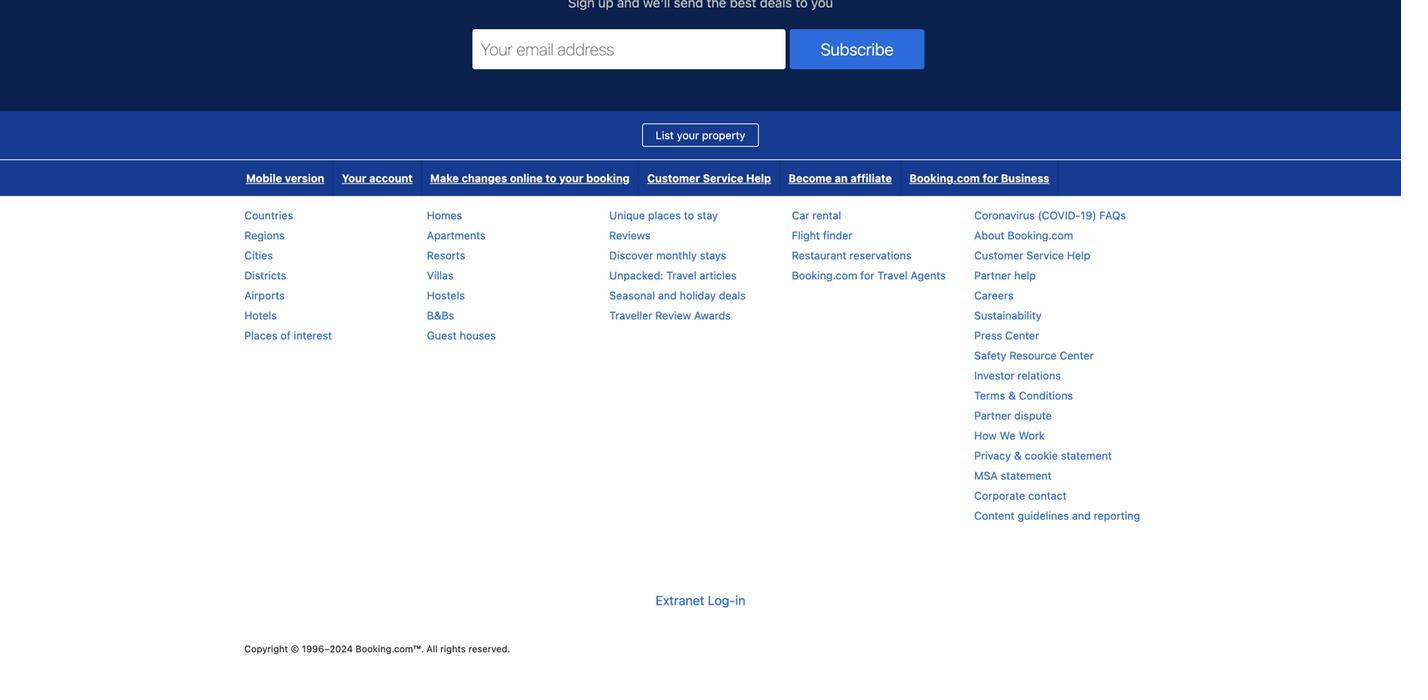 Task type: vqa. For each thing, say whether or not it's contained in the screenshot.
18
no



Task type: locate. For each thing, give the bounding box(es) containing it.
seasonal
[[610, 289, 655, 302]]

1 vertical spatial center
[[1060, 349, 1094, 362]]

traveller
[[610, 309, 653, 322]]

your
[[342, 172, 367, 184]]

list your property link
[[643, 123, 759, 147]]

careers link
[[975, 289, 1014, 302]]

regions
[[245, 229, 285, 242]]

your right list
[[677, 129, 700, 141]]

travel down reservations
[[878, 269, 908, 282]]

for
[[983, 172, 999, 184], [861, 269, 875, 282]]

booking.com up coronavirus
[[910, 172, 981, 184]]

an
[[835, 172, 848, 184]]

0 vertical spatial customer service help link
[[639, 160, 780, 196]]

0 horizontal spatial to
[[546, 172, 557, 184]]

1996–2024
[[302, 644, 353, 655]]

countries regions cities districts airports hotels places of interest
[[245, 209, 332, 342]]

for left business
[[983, 172, 999, 184]]

hostels link
[[427, 289, 465, 302]]

for down reservations
[[861, 269, 875, 282]]

(covid-
[[1038, 209, 1081, 222]]

statement right the "cookie"
[[1062, 449, 1113, 462]]

partner
[[975, 269, 1012, 282], [975, 409, 1012, 422]]

sustainability link
[[975, 309, 1042, 322]]

travel up seasonal and holiday deals link
[[667, 269, 697, 282]]

your account link
[[334, 160, 421, 196]]

statement
[[1062, 449, 1113, 462], [1001, 469, 1052, 482]]

0 vertical spatial booking.com
[[910, 172, 981, 184]]

help left become
[[747, 172, 772, 184]]

how
[[975, 429, 997, 442]]

safety resource center link
[[975, 349, 1094, 362]]

& up msa statement link
[[1015, 449, 1022, 462]]

0 horizontal spatial for
[[861, 269, 875, 282]]

1 horizontal spatial for
[[983, 172, 999, 184]]

restaurant
[[792, 249, 847, 262]]

navigation
[[238, 160, 1059, 196]]

0 horizontal spatial travel
[[667, 269, 697, 282]]

center up relations
[[1060, 349, 1094, 362]]

booking.com down 'coronavirus (covid-19) faqs' link
[[1008, 229, 1074, 242]]

customer service help link up stay
[[639, 160, 780, 196]]

1 vertical spatial your
[[560, 172, 584, 184]]

for inside the booking.com for business link
[[983, 172, 999, 184]]

resource
[[1010, 349, 1057, 362]]

booking.com
[[910, 172, 981, 184], [1008, 229, 1074, 242], [792, 269, 858, 282]]

your left booking
[[560, 172, 584, 184]]

1 vertical spatial customer
[[975, 249, 1024, 262]]

1 travel from the left
[[667, 269, 697, 282]]

hostels
[[427, 289, 465, 302]]

customer service help link up help on the right top of page
[[975, 249, 1091, 262]]

become an affiliate link
[[781, 160, 901, 196]]

& up partner dispute link at the right of page
[[1009, 389, 1017, 402]]

1 horizontal spatial and
[[1073, 509, 1091, 522]]

rental
[[813, 209, 842, 222]]

1 vertical spatial to
[[684, 209, 694, 222]]

1 vertical spatial and
[[1073, 509, 1091, 522]]

0 vertical spatial &
[[1009, 389, 1017, 402]]

0 horizontal spatial customer
[[648, 172, 701, 184]]

navigation containing mobile version
[[238, 160, 1059, 196]]

0 horizontal spatial center
[[1006, 329, 1040, 342]]

guest houses link
[[427, 329, 496, 342]]

corporate contact link
[[975, 489, 1067, 502]]

countries
[[245, 209, 293, 222]]

discover monthly stays link
[[610, 249, 727, 262]]

1 horizontal spatial customer service help link
[[975, 249, 1091, 262]]

sustainability
[[975, 309, 1042, 322]]

2 horizontal spatial booking.com
[[1008, 229, 1074, 242]]

customer
[[648, 172, 701, 184], [975, 249, 1024, 262]]

help inside coronavirus (covid-19) faqs about booking.com customer service help partner help careers sustainability press center safety resource center investor relations terms & conditions partner dispute how we work privacy & cookie statement msa statement corporate contact content guidelines and reporting
[[1068, 249, 1091, 262]]

villas
[[427, 269, 454, 282]]

0 vertical spatial and
[[658, 289, 677, 302]]

1 horizontal spatial customer
[[975, 249, 1024, 262]]

0 vertical spatial center
[[1006, 329, 1040, 342]]

1 vertical spatial booking.com
[[1008, 229, 1074, 242]]

2 vertical spatial booking.com
[[792, 269, 858, 282]]

0 vertical spatial for
[[983, 172, 999, 184]]

deals
[[719, 289, 746, 302]]

0 horizontal spatial and
[[658, 289, 677, 302]]

1 horizontal spatial statement
[[1062, 449, 1113, 462]]

1 horizontal spatial service
[[1027, 249, 1065, 262]]

extranet
[[656, 593, 705, 608]]

and inside unique places to stay reviews discover monthly stays unpacked: travel articles seasonal and holiday deals traveller review awards
[[658, 289, 677, 302]]

and left reporting
[[1073, 509, 1091, 522]]

service inside coronavirus (covid-19) faqs about booking.com customer service help partner help careers sustainability press center safety resource center investor relations terms & conditions partner dispute how we work privacy & cookie statement msa statement corporate contact content guidelines and reporting
[[1027, 249, 1065, 262]]

partner down terms at the bottom of the page
[[975, 409, 1012, 422]]

press center link
[[975, 329, 1040, 342]]

corporate
[[975, 489, 1026, 502]]

booking.com™.
[[356, 644, 424, 655]]

how we work link
[[975, 429, 1045, 442]]

cities
[[245, 249, 273, 262]]

1 vertical spatial service
[[1027, 249, 1065, 262]]

1 vertical spatial help
[[1068, 249, 1091, 262]]

service up help on the right top of page
[[1027, 249, 1065, 262]]

0 vertical spatial customer
[[648, 172, 701, 184]]

and inside coronavirus (covid-19) faqs about booking.com customer service help partner help careers sustainability press center safety resource center investor relations terms & conditions partner dispute how we work privacy & cookie statement msa statement corporate contact content guidelines and reporting
[[1073, 509, 1091, 522]]

to inside make changes online to your booking link
[[546, 172, 557, 184]]

1 horizontal spatial your
[[677, 129, 700, 141]]

0 horizontal spatial service
[[703, 172, 744, 184]]

0 horizontal spatial statement
[[1001, 469, 1052, 482]]

booking.com down 'restaurant'
[[792, 269, 858, 282]]

service up stay
[[703, 172, 744, 184]]

car rental flight finder restaurant reservations booking.com for travel agents
[[792, 209, 946, 282]]

reservations
[[850, 249, 912, 262]]

customer up partner help link in the right top of the page
[[975, 249, 1024, 262]]

monthly
[[657, 249, 697, 262]]

districts link
[[245, 269, 287, 282]]

to right the online at the left of the page
[[546, 172, 557, 184]]

2 partner from the top
[[975, 409, 1012, 422]]

list
[[656, 129, 674, 141]]

terms & conditions link
[[975, 389, 1074, 402]]

about booking.com link
[[975, 229, 1074, 242]]

booking.com for travel agents link
[[792, 269, 946, 282]]

center up resource
[[1006, 329, 1040, 342]]

conditions
[[1020, 389, 1074, 402]]

mobile version
[[246, 172, 325, 184]]

of
[[281, 329, 291, 342]]

2 travel from the left
[[878, 269, 908, 282]]

unpacked: travel articles link
[[610, 269, 737, 282]]

partner up careers on the top of the page
[[975, 269, 1012, 282]]

0 vertical spatial partner
[[975, 269, 1012, 282]]

statement up corporate contact link
[[1001, 469, 1052, 482]]

travel inside 'car rental flight finder restaurant reservations booking.com for travel agents'
[[878, 269, 908, 282]]

1 vertical spatial for
[[861, 269, 875, 282]]

places
[[648, 209, 681, 222]]

reviews
[[610, 229, 651, 242]]

resorts
[[427, 249, 466, 262]]

booking.com for business
[[910, 172, 1050, 184]]

1 horizontal spatial help
[[1068, 249, 1091, 262]]

customer up places
[[648, 172, 701, 184]]

in
[[736, 593, 746, 608]]

about
[[975, 229, 1005, 242]]

reporting
[[1094, 509, 1141, 522]]

your account
[[342, 172, 413, 184]]

and up traveller review awards "link"
[[658, 289, 677, 302]]

service
[[703, 172, 744, 184], [1027, 249, 1065, 262]]

&
[[1009, 389, 1017, 402], [1015, 449, 1022, 462]]

0 horizontal spatial booking.com
[[792, 269, 858, 282]]

0 vertical spatial service
[[703, 172, 744, 184]]

flight finder link
[[792, 229, 853, 242]]

to
[[546, 172, 557, 184], [684, 209, 694, 222]]

1 vertical spatial partner
[[975, 409, 1012, 422]]

0 vertical spatial to
[[546, 172, 557, 184]]

1 horizontal spatial travel
[[878, 269, 908, 282]]

travel
[[667, 269, 697, 282], [878, 269, 908, 282]]

0 vertical spatial help
[[747, 172, 772, 184]]

to left stay
[[684, 209, 694, 222]]

customer inside coronavirus (covid-19) faqs about booking.com customer service help partner help careers sustainability press center safety resource center investor relations terms & conditions partner dispute how we work privacy & cookie statement msa statement corporate contact content guidelines and reporting
[[975, 249, 1024, 262]]

0 vertical spatial your
[[677, 129, 700, 141]]

help down 19)
[[1068, 249, 1091, 262]]

1 horizontal spatial to
[[684, 209, 694, 222]]

hotels
[[245, 309, 277, 322]]

we
[[1000, 429, 1016, 442]]

reviews link
[[610, 229, 651, 242]]



Task type: describe. For each thing, give the bounding box(es) containing it.
content
[[975, 509, 1015, 522]]

property
[[702, 129, 746, 141]]

0 horizontal spatial your
[[560, 172, 584, 184]]

discover
[[610, 249, 654, 262]]

account
[[369, 172, 413, 184]]

0 horizontal spatial help
[[747, 172, 772, 184]]

agents
[[911, 269, 946, 282]]

1 partner from the top
[[975, 269, 1012, 282]]

mobile version link
[[238, 160, 333, 196]]

contact
[[1029, 489, 1067, 502]]

content guidelines and reporting link
[[975, 509, 1141, 522]]

help
[[1015, 269, 1037, 282]]

Your email address email field
[[473, 29, 786, 69]]

extranet log-in
[[656, 593, 746, 608]]

©
[[291, 644, 299, 655]]

restaurant reservations link
[[792, 249, 912, 262]]

traveller review awards link
[[610, 309, 731, 322]]

for inside 'car rental flight finder restaurant reservations booking.com for travel agents'
[[861, 269, 875, 282]]

interest
[[294, 329, 332, 342]]

booking.com inside coronavirus (covid-19) faqs about booking.com customer service help partner help careers sustainability press center safety resource center investor relations terms & conditions partner dispute how we work privacy & cookie statement msa statement corporate contact content guidelines and reporting
[[1008, 229, 1074, 242]]

copyright
[[245, 644, 288, 655]]

1 vertical spatial &
[[1015, 449, 1022, 462]]

car rental link
[[792, 209, 842, 222]]

0 vertical spatial statement
[[1062, 449, 1113, 462]]

car
[[792, 209, 810, 222]]

homes link
[[427, 209, 463, 222]]

work
[[1019, 429, 1045, 442]]

unique places to stay reviews discover monthly stays unpacked: travel articles seasonal and holiday deals traveller review awards
[[610, 209, 746, 322]]

0 horizontal spatial customer service help link
[[639, 160, 780, 196]]

19)
[[1081, 209, 1097, 222]]

regions link
[[245, 229, 285, 242]]

press
[[975, 329, 1003, 342]]

1 horizontal spatial center
[[1060, 349, 1094, 362]]

booking
[[587, 172, 630, 184]]

version
[[285, 172, 325, 184]]

privacy & cookie statement link
[[975, 449, 1113, 462]]

booking.com inside 'car rental flight finder restaurant reservations booking.com for travel agents'
[[792, 269, 858, 282]]

b&bs link
[[427, 309, 454, 322]]

partner dispute link
[[975, 409, 1052, 422]]

investor relations link
[[975, 369, 1062, 382]]

safety
[[975, 349, 1007, 362]]

holiday
[[680, 289, 716, 302]]

seasonal and holiday deals link
[[610, 289, 746, 302]]

flight
[[792, 229, 820, 242]]

cities link
[[245, 249, 273, 262]]

become
[[789, 172, 832, 184]]

1 vertical spatial statement
[[1001, 469, 1052, 482]]

coronavirus (covid-19) faqs link
[[975, 209, 1127, 222]]

copyright © 1996–2024 booking.com™. all rights reserved.
[[245, 644, 511, 655]]

dispute
[[1015, 409, 1052, 422]]

airports
[[245, 289, 285, 302]]

make changes online to your booking
[[430, 172, 630, 184]]

review
[[656, 309, 692, 322]]

unique places to stay link
[[610, 209, 718, 222]]

coronavirus (covid-19) faqs about booking.com customer service help partner help careers sustainability press center safety resource center investor relations terms & conditions partner dispute how we work privacy & cookie statement msa statement corporate contact content guidelines and reporting
[[975, 209, 1141, 522]]

list your property
[[656, 129, 746, 141]]

places
[[245, 329, 278, 342]]

finder
[[823, 229, 853, 242]]

become an affiliate
[[789, 172, 893, 184]]

rights
[[441, 644, 466, 655]]

unique
[[610, 209, 645, 222]]

extranet log-in link
[[656, 579, 746, 621]]

investor
[[975, 369, 1015, 382]]

faqs
[[1100, 209, 1127, 222]]

b&bs
[[427, 309, 454, 322]]

guest
[[427, 329, 457, 342]]

customer service help
[[648, 172, 772, 184]]

guidelines
[[1018, 509, 1070, 522]]

log-
[[708, 593, 736, 608]]

places of interest link
[[245, 329, 332, 342]]

booking.com for business link
[[902, 160, 1058, 196]]

stays
[[700, 249, 727, 262]]

coronavirus
[[975, 209, 1036, 222]]

travel inside unique places to stay reviews discover monthly stays unpacked: travel articles seasonal and holiday deals traveller review awards
[[667, 269, 697, 282]]

affiliate
[[851, 172, 893, 184]]

articles
[[700, 269, 737, 282]]

terms
[[975, 389, 1006, 402]]

msa
[[975, 469, 998, 482]]

changes
[[462, 172, 508, 184]]

1 vertical spatial customer service help link
[[975, 249, 1091, 262]]

villas link
[[427, 269, 454, 282]]

reserved.
[[469, 644, 511, 655]]

privacy
[[975, 449, 1012, 462]]

resorts link
[[427, 249, 466, 262]]

unpacked:
[[610, 269, 664, 282]]

to inside unique places to stay reviews discover monthly stays unpacked: travel articles seasonal and holiday deals traveller review awards
[[684, 209, 694, 222]]

subscribe
[[821, 39, 894, 59]]

mobile
[[246, 172, 282, 184]]

online
[[510, 172, 543, 184]]

1 horizontal spatial booking.com
[[910, 172, 981, 184]]

relations
[[1018, 369, 1062, 382]]



